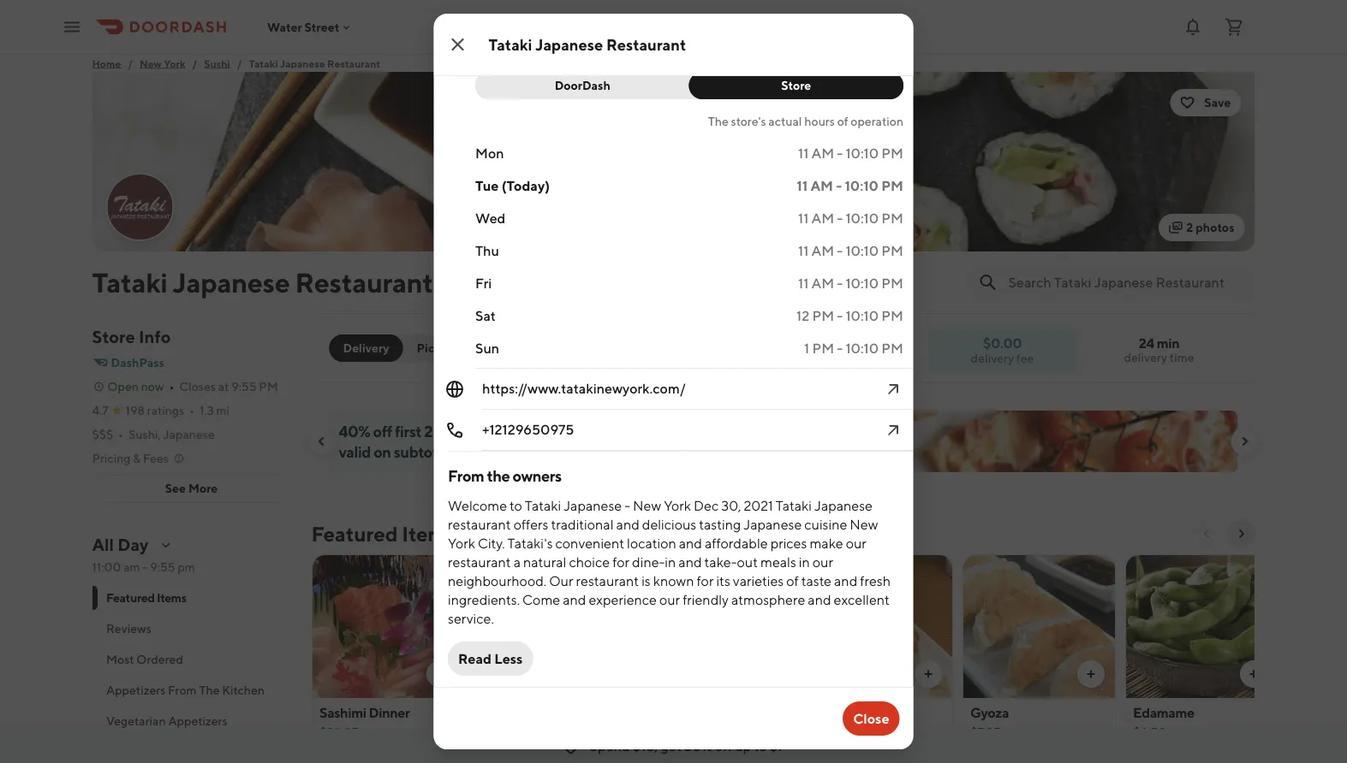 Task type: vqa. For each thing, say whether or not it's contained in the screenshot.


Task type: describe. For each thing, give the bounding box(es) containing it.
10:10 for sat
[[845, 308, 878, 324]]

read less button
[[447, 642, 533, 677]]

owners
[[512, 467, 561, 485]]

and down delicious at bottom
[[678, 536, 702, 552]]

198
[[126, 404, 145, 418]]

next button of carousel image
[[1238, 435, 1252, 449]]

pricing & fees button
[[92, 450, 186, 468]]

2 vertical spatial restaurant
[[575, 573, 639, 590]]

from inside dialog
[[447, 467, 484, 485]]

water
[[267, 20, 302, 34]]

11 for wed
[[798, 210, 808, 227]]

pm
[[178, 560, 195, 575]]

2 horizontal spatial our
[[845, 536, 866, 552]]

am for tue (today)
[[810, 178, 833, 194]]

2 photos
[[1186, 221, 1234, 235]]

sushi link
[[204, 55, 230, 72]]

tataki up offers
[[524, 498, 561, 514]]

9:55 for • closes at 9:55 pm
[[231, 380, 257, 394]]

up for orders
[[481, 422, 499, 441]]

11 for thu
[[798, 243, 808, 259]]

read less
[[458, 651, 522, 668]]

tataki up store info
[[92, 266, 167, 298]]

more
[[188, 482, 218, 496]]

$15
[[459, 443, 483, 461]]

welcome to tataki japanese - new york dec 30, 2021 tataki japanese restaurant offers traditional and delicious tasting japanese cuisine new york city. tataki's convenient location and affordable prices make our restaurant a natural choice for dine-in and take-out meals in our neighbourhood. our restaurant is known for its varieties of taste and fresh ingredients. come and experience our friendly atmosphere and excellent service.
[[447, 498, 893, 627]]

2 horizontal spatial york
[[663, 498, 691, 514]]

up for off
[[735, 739, 751, 755]]

0 horizontal spatial featured
[[106, 591, 154, 605]]

accepting
[[482, 46, 538, 60]]

take-
[[704, 554, 736, 571]]

sashimi
[[319, 705, 366, 721]]

2 horizontal spatial new
[[849, 517, 878, 533]]

less
[[494, 651, 522, 668]]

add item to cart image for edamame
[[1246, 668, 1260, 682]]

edamame $6.50
[[1133, 705, 1194, 740]]

1 horizontal spatial of
[[837, 114, 848, 128]]

pricing
[[92, 452, 130, 466]]

of inside "welcome to tataki japanese - new york dec 30, 2021 tataki japanese restaurant offers traditional and delicious tasting japanese cuisine new york city. tataki's convenient location and affordable prices make our restaurant a natural choice for dine-in and take-out meals in our neighbourhood. our restaurant is known for its varieties of taste and fresh ingredients. come and experience our friendly atmosphere and excellent service."
[[786, 573, 798, 590]]

info
[[139, 327, 171, 347]]

home / new york / sushi / tataki japanese restaurant
[[92, 57, 380, 69]]

hours
[[804, 114, 834, 128]]

tasting
[[699, 517, 741, 533]]

10:10 for sun
[[845, 340, 878, 357]]

2 inside 2 photos button
[[1186, 221, 1193, 235]]

$10
[[519, 422, 544, 441]]

order methods option group
[[329, 335, 469, 362]]

restaurant inside dialog
[[606, 35, 686, 54]]

gyoza $7.95
[[970, 705, 1008, 740]]

0 items, open order cart image
[[1224, 17, 1244, 37]]

- for wed
[[836, 210, 842, 227]]

convenient
[[555, 536, 624, 552]]

roll
[[877, 705, 901, 721]]

appetizers from the kitchen
[[106, 684, 264, 698]]

ingredients.
[[447, 592, 519, 608]]

delicious
[[642, 517, 696, 533]]

11 am - 10:10 pm for thu
[[798, 243, 903, 259]]

1 horizontal spatial off
[[547, 422, 566, 441]]

a
[[513, 554, 520, 571]]

Item Search search field
[[1008, 273, 1241, 292]]

thu
[[475, 243, 499, 259]]

30,
[[721, 498, 741, 514]]

9:55 inside open accepting doordash orders until 9:55 pm
[[662, 46, 687, 60]]

10:10 for fri
[[845, 275, 878, 292]]

reviews button
[[92, 614, 291, 645]]

1 horizontal spatial york
[[447, 536, 475, 552]]

DoorDash button
[[475, 72, 700, 99]]

$$$ • sushi, japanese
[[92, 428, 215, 442]]

valid
[[339, 443, 371, 461]]

1 horizontal spatial for
[[696, 573, 713, 590]]

- for tue (today)
[[836, 178, 841, 194]]

doordash inside button
[[554, 78, 610, 92]]

to inside "welcome to tataki japanese - new york dec 30, 2021 tataki japanese restaurant offers traditional and delicious tasting japanese cuisine new york city. tataki's convenient location and affordable prices make our restaurant a natural choice for dine-in and take-out meals in our neighbourhood. our restaurant is known for its varieties of taste and fresh ingredients. come and experience our friendly atmosphere and excellent service."
[[509, 498, 522, 514]]

0 vertical spatial the
[[707, 114, 728, 128]]

vegetarian appetizers button
[[92, 706, 291, 737]]

affordable
[[704, 536, 767, 552]]

city.
[[477, 536, 504, 552]]

pickup
[[417, 341, 455, 355]]

all day
[[92, 535, 149, 555]]

1
[[804, 340, 809, 357]]

street for water
[[304, 20, 339, 34]]

edamame
[[1133, 705, 1194, 721]]

11 am - 10:10 pm for wed
[[798, 210, 903, 227]]

open accepting doordash orders until 9:55 pm
[[482, 27, 709, 60]]

sushi
[[204, 57, 230, 69]]

order
[[531, 341, 565, 355]]

at
[[218, 380, 229, 394]]

1 vertical spatial featured items
[[106, 591, 186, 605]]

home
[[92, 57, 121, 69]]

1 vertical spatial new
[[632, 498, 661, 514]]

2 vertical spatial our
[[659, 592, 680, 608]]

am for thu
[[811, 243, 834, 259]]

and up location
[[616, 517, 639, 533]]

0 horizontal spatial york
[[164, 57, 185, 69]]

open for open now
[[107, 380, 139, 394]]

11 for mon
[[798, 145, 808, 161]]

chicken teriyaki image
[[475, 555, 626, 699]]

0 vertical spatial previous button of carousel image
[[315, 435, 328, 449]]

0 horizontal spatial off
[[373, 422, 392, 441]]

- for sun
[[836, 340, 842, 357]]

gyoza
[[970, 705, 1008, 721]]

11:00
[[92, 560, 121, 575]]

service.
[[447, 611, 493, 627]]

the
[[486, 467, 509, 485]]

make
[[809, 536, 843, 552]]

$13.95
[[807, 726, 844, 740]]

add item to cart image for gyoza
[[1084, 668, 1097, 682]]

featured inside heading
[[311, 522, 398, 546]]

our
[[549, 573, 573, 590]]

1.3 mi
[[200, 404, 229, 418]]

delivery inside $0.00 delivery fee
[[971, 351, 1014, 365]]

and down the our
[[562, 592, 586, 608]]

day
[[117, 535, 149, 555]]

11:00 am - 9:55 pm
[[92, 560, 195, 575]]

0 horizontal spatial items
[[156, 591, 186, 605]]

2 in from the left
[[798, 554, 809, 571]]

24
[[1139, 335, 1154, 352]]

experience
[[588, 592, 656, 608]]

0 vertical spatial restaurant
[[447, 517, 510, 533]]

+12129650975
[[482, 422, 574, 438]]

dinner
[[368, 705, 409, 721]]

4.7
[[92, 404, 108, 418]]

40%
[[339, 422, 370, 441]]

tataki right close tataki japanese restaurant image
[[489, 35, 532, 54]]

now
[[141, 380, 164, 394]]

featured items heading
[[311, 521, 455, 548]]

3 / from the left
[[237, 57, 242, 69]]

reviews
[[106, 622, 151, 636]]

sashimi dinner $29.95
[[319, 705, 409, 740]]

(today)
[[501, 178, 549, 194]]

11 am - 10:10 pm for tue (today)
[[796, 178, 903, 194]]

0 horizontal spatial •
[[118, 428, 123, 442]]

0 vertical spatial •
[[169, 380, 174, 394]]

11 am - 10:10 pm for mon
[[798, 145, 903, 161]]

and down taste
[[807, 592, 831, 608]]

see more button
[[93, 475, 290, 503]]

gyoza image
[[963, 555, 1115, 699]]

first
[[395, 422, 421, 441]]

wall street roll image
[[800, 555, 952, 699]]

1 horizontal spatial featured items
[[311, 522, 455, 546]]

- for fri
[[836, 275, 842, 292]]

is
[[641, 573, 650, 590]]

appetizers inside button
[[168, 715, 227, 729]]

1 vertical spatial restaurant
[[327, 57, 380, 69]]

- for thu
[[836, 243, 842, 259]]

11 for fri
[[798, 275, 808, 292]]

welcome
[[447, 498, 507, 514]]

and up excellent
[[834, 573, 857, 590]]

vegetarian appetizers
[[106, 715, 227, 729]]

$15,
[[633, 739, 658, 755]]

9:55 for 11:00 am - 9:55 pm
[[150, 560, 175, 575]]

store for store info
[[92, 327, 135, 347]]

2 horizontal spatial off
[[715, 739, 732, 755]]

tue (today)
[[475, 178, 549, 194]]

open for open accepting doordash orders until 9:55 pm
[[482, 27, 517, 43]]

delivery
[[343, 341, 389, 355]]

come
[[522, 592, 560, 608]]

choice
[[569, 554, 609, 571]]

pricing & fees
[[92, 452, 169, 466]]

close tataki japanese restaurant image
[[447, 34, 468, 55]]

min
[[1157, 335, 1179, 352]]

mon
[[475, 145, 503, 161]]

save
[[1204, 95, 1231, 110]]



Task type: locate. For each thing, give the bounding box(es) containing it.
0 horizontal spatial tataki japanese restaurant
[[92, 266, 433, 298]]

store's
[[730, 114, 766, 128]]

0 vertical spatial up
[[481, 422, 499, 441]]

tataki japanese restaurant inside dialog
[[489, 35, 686, 54]]

1 horizontal spatial tataki japanese restaurant
[[489, 35, 686, 54]]

new york link
[[140, 55, 185, 72]]

0 horizontal spatial for
[[612, 554, 629, 571]]

$29.95
[[319, 726, 358, 740]]

previous button of carousel image left 40%
[[315, 435, 328, 449]]

2 vertical spatial york
[[447, 536, 475, 552]]

1 / from the left
[[128, 57, 133, 69]]

1 vertical spatial restaurant
[[447, 554, 510, 571]]

sashimi dinner image
[[312, 555, 464, 699]]

0 horizontal spatial open
[[107, 380, 139, 394]]

restaurant up delivery on the left of the page
[[295, 266, 433, 298]]

2 photos button
[[1159, 214, 1245, 241]]

new right home link
[[140, 57, 162, 69]]

from inside appetizers from the kitchen button
[[167, 684, 196, 698]]

2 add item to cart image from the left
[[1246, 668, 1260, 682]]

taste
[[801, 573, 831, 590]]

198 ratings •
[[126, 404, 194, 418]]

fees
[[143, 452, 169, 466]]

to left $7
[[754, 739, 767, 755]]

street for wall
[[837, 705, 875, 721]]

restaurant
[[606, 35, 686, 54], [327, 57, 380, 69], [295, 266, 433, 298]]

japanese
[[535, 35, 603, 54], [280, 57, 325, 69], [173, 266, 290, 298], [163, 428, 215, 442], [563, 498, 621, 514], [814, 498, 872, 514], [743, 517, 801, 533]]

Delivery radio
[[329, 335, 403, 362]]

2 vertical spatial to
[[754, 739, 767, 755]]

11 for tue (today)
[[796, 178, 807, 194]]

pm inside open accepting doordash orders until 9:55 pm
[[690, 46, 709, 60]]

store up the store's actual hours of operation
[[781, 78, 811, 92]]

9:55 left pm at the bottom left
[[150, 560, 175, 575]]

0 horizontal spatial appetizers
[[106, 684, 165, 698]]

0 horizontal spatial add item to cart image
[[921, 668, 935, 682]]

2 left photos
[[1186, 221, 1193, 235]]

0 horizontal spatial delivery
[[971, 351, 1014, 365]]

0 horizontal spatial featured items
[[106, 591, 186, 605]]

previous button of carousel image
[[315, 435, 328, 449], [1200, 528, 1214, 541]]

$0.00
[[983, 335, 1022, 351]]

Pickup radio
[[393, 335, 469, 362]]

0 vertical spatial items
[[402, 522, 455, 546]]

of right hours
[[837, 114, 848, 128]]

12
[[796, 308, 809, 324]]

orders left until
[[598, 46, 633, 60]]

to inside 40% off first 2 orders up to $10 off with 40welcome, valid on subtotals $15
[[502, 422, 516, 441]]

appetizers down appetizers from the kitchen button
[[168, 715, 227, 729]]

tataki down water
[[249, 57, 278, 69]]

get
[[661, 739, 681, 755]]

doordash inside open accepting doordash orders until 9:55 pm
[[541, 46, 596, 60]]

photos
[[1196, 221, 1234, 235]]

$$$
[[92, 428, 113, 442]]

store info
[[92, 327, 171, 347]]

closes
[[179, 380, 216, 394]]

- inside "welcome to tataki japanese - new york dec 30, 2021 tataki japanese restaurant offers traditional and delicious tasting japanese cuisine new york city. tataki's convenient location and affordable prices make our restaurant a natural choice for dine-in and take-out meals in our neighbourhood. our restaurant is known for its varieties of taste and fresh ingredients. come and experience our friendly atmosphere and excellent service."
[[624, 498, 630, 514]]

0 vertical spatial doordash
[[541, 46, 596, 60]]

varieties
[[732, 573, 783, 590]]

to up offers
[[509, 498, 522, 514]]

9:55 right until
[[662, 46, 687, 60]]

vegetarian
[[106, 715, 165, 729]]

0 horizontal spatial of
[[786, 573, 798, 590]]

0 horizontal spatial the
[[199, 684, 219, 698]]

off right 30%
[[715, 739, 732, 755]]

add item to cart image for wall street roll
[[921, 668, 935, 682]]

york
[[164, 57, 185, 69], [663, 498, 691, 514], [447, 536, 475, 552]]

1 add item to cart image from the left
[[921, 668, 935, 682]]

1 horizontal spatial appetizers
[[168, 715, 227, 729]]

fri
[[475, 275, 491, 292]]

york left sushi link
[[164, 57, 185, 69]]

location
[[626, 536, 676, 552]]

1 vertical spatial appetizers
[[168, 715, 227, 729]]

&
[[133, 452, 141, 466]]

delivery
[[1124, 351, 1167, 365], [971, 351, 1014, 365]]

am for fri
[[811, 275, 834, 292]]

1 horizontal spatial delivery
[[1124, 351, 1167, 365]]

close button
[[843, 702, 900, 736]]

and up the known
[[678, 554, 701, 571]]

1 horizontal spatial orders
[[598, 46, 633, 60]]

add item to cart image
[[433, 668, 447, 682], [1246, 668, 1260, 682]]

1 vertical spatial 2
[[424, 422, 433, 441]]

0 vertical spatial featured
[[311, 522, 398, 546]]

orders up $15
[[435, 422, 479, 441]]

home link
[[92, 55, 121, 72]]

on
[[374, 443, 391, 461]]

for
[[612, 554, 629, 571], [696, 573, 713, 590]]

0 horizontal spatial orders
[[435, 422, 479, 441]]

to left $10
[[502, 422, 516, 441]]

0 vertical spatial 2
[[1186, 221, 1193, 235]]

1 vertical spatial doordash
[[554, 78, 610, 92]]

hour options option group
[[475, 72, 903, 99]]

items inside heading
[[402, 522, 455, 546]]

1 horizontal spatial our
[[812, 554, 833, 571]]

1 horizontal spatial open
[[482, 27, 517, 43]]

b1.chicken teriyaki, california roll & salad image
[[638, 555, 789, 699]]

10:10 for tue (today)
[[844, 178, 878, 194]]

1 vertical spatial from
[[167, 684, 196, 698]]

1 horizontal spatial in
[[798, 554, 809, 571]]

off
[[373, 422, 392, 441], [547, 422, 566, 441], [715, 739, 732, 755]]

1 vertical spatial to
[[509, 498, 522, 514]]

2 vertical spatial new
[[849, 517, 878, 533]]

0 vertical spatial 9:55
[[662, 46, 687, 60]]

Store button
[[688, 72, 903, 99]]

in up taste
[[798, 554, 809, 571]]

1 vertical spatial store
[[92, 327, 135, 347]]

1 vertical spatial 9:55
[[231, 380, 257, 394]]

10:10 for thu
[[845, 243, 878, 259]]

1 vertical spatial tataki japanese restaurant
[[92, 266, 433, 298]]

$24.95
[[644, 745, 684, 759]]

street inside wall street roll $13.95
[[837, 705, 875, 721]]

close
[[853, 711, 889, 727]]

30%
[[684, 739, 712, 755]]

edamame image
[[1126, 555, 1277, 699]]

from down $15
[[447, 467, 484, 485]]

offers
[[513, 517, 548, 533]]

2 vertical spatial •
[[118, 428, 123, 442]]

1 horizontal spatial street
[[837, 705, 875, 721]]

$0.00 delivery fee
[[971, 335, 1034, 365]]

am
[[123, 560, 140, 575]]

sushi,
[[129, 428, 161, 442]]

until
[[635, 46, 660, 60]]

featured items down on
[[311, 522, 455, 546]]

0 horizontal spatial from
[[167, 684, 196, 698]]

wed
[[475, 210, 505, 227]]

in
[[664, 554, 675, 571], [798, 554, 809, 571]]

1 vertical spatial the
[[199, 684, 219, 698]]

0 vertical spatial open
[[482, 27, 517, 43]]

0 horizontal spatial /
[[128, 57, 133, 69]]

store inside store button
[[781, 78, 811, 92]]

select promotional banner element
[[732, 473, 835, 504]]

of down meals
[[786, 573, 798, 590]]

1 horizontal spatial add item to cart image
[[1246, 668, 1260, 682]]

1 horizontal spatial •
[[169, 380, 174, 394]]

out
[[736, 554, 757, 571]]

1 horizontal spatial /
[[192, 57, 197, 69]]

0 vertical spatial street
[[304, 20, 339, 34]]

group
[[493, 341, 529, 355]]

0 vertical spatial appetizers
[[106, 684, 165, 698]]

up up $15
[[481, 422, 499, 441]]

0 vertical spatial orders
[[598, 46, 633, 60]]

orders inside open accepting doordash orders until 9:55 pm
[[598, 46, 633, 60]]

items
[[402, 522, 455, 546], [156, 591, 186, 605]]

items down pm at the bottom left
[[156, 591, 186, 605]]

our down make
[[812, 554, 833, 571]]

open up accepting in the top of the page
[[482, 27, 517, 43]]

the inside button
[[199, 684, 219, 698]]

1 horizontal spatial the
[[707, 114, 728, 128]]

/ left sushi
[[192, 57, 197, 69]]

• left 1.3
[[189, 404, 194, 418]]

0 horizontal spatial store
[[92, 327, 135, 347]]

featured down valid
[[311, 522, 398, 546]]

/ right home link
[[128, 57, 133, 69]]

1 vertical spatial up
[[735, 739, 751, 755]]

mi
[[216, 404, 229, 418]]

dialog containing tataki japanese restaurant
[[434, 0, 913, 750]]

0 horizontal spatial 9:55
[[150, 560, 175, 575]]

from the owners
[[447, 467, 561, 485]]

up left $7
[[735, 739, 751, 755]]

1 vertical spatial previous button of carousel image
[[1200, 528, 1214, 541]]

for left its
[[696, 573, 713, 590]]

appetizers inside button
[[106, 684, 165, 698]]

2 right "first"
[[424, 422, 433, 441]]

open menu image
[[62, 17, 82, 37]]

doordash up doordash button
[[541, 46, 596, 60]]

10:10 for wed
[[845, 210, 878, 227]]

york up delicious at bottom
[[663, 498, 691, 514]]

1 horizontal spatial store
[[781, 78, 811, 92]]

tataki japanese restaurant
[[489, 35, 686, 54], [92, 266, 433, 298]]

0 vertical spatial store
[[781, 78, 811, 92]]

york left city.
[[447, 536, 475, 552]]

1 horizontal spatial featured
[[311, 522, 398, 546]]

dec
[[693, 498, 718, 514]]

dialog
[[434, 0, 913, 750]]

add item to cart image for sashimi dinner
[[433, 668, 447, 682]]

appetizers
[[106, 684, 165, 698], [168, 715, 227, 729]]

open inside open accepting doordash orders until 9:55 pm
[[482, 27, 517, 43]]

am for mon
[[811, 145, 834, 161]]

to for 40%
[[502, 422, 516, 441]]

am
[[811, 145, 834, 161], [810, 178, 833, 194], [811, 210, 834, 227], [811, 243, 834, 259], [811, 275, 834, 292]]

up inside 40% off first 2 orders up to $10 off with 40welcome, valid on subtotals $15
[[481, 422, 499, 441]]

• right $$$
[[118, 428, 123, 442]]

0 horizontal spatial in
[[664, 554, 675, 571]]

0 vertical spatial to
[[502, 422, 516, 441]]

spend $15, get 30% off up to $7
[[590, 739, 785, 755]]

street left roll
[[837, 705, 875, 721]]

1 vertical spatial orders
[[435, 422, 479, 441]]

2 horizontal spatial 9:55
[[662, 46, 687, 60]]

spend
[[590, 739, 630, 755]]

featured items down 11:00 am - 9:55 pm at left
[[106, 591, 186, 605]]

store up dashpass on the top of page
[[92, 327, 135, 347]]

0 horizontal spatial 2
[[424, 422, 433, 441]]

from down most ordered button
[[167, 684, 196, 698]]

meals
[[760, 554, 796, 571]]

delivery left time
[[1124, 351, 1167, 365]]

0 vertical spatial our
[[845, 536, 866, 552]]

- for sat
[[836, 308, 842, 324]]

tataki right 2021
[[775, 498, 811, 514]]

save button
[[1170, 89, 1241, 116]]

• closes at 9:55 pm
[[169, 380, 278, 394]]

items down welcome
[[402, 522, 455, 546]]

and
[[616, 517, 639, 533], [678, 536, 702, 552], [678, 554, 701, 571], [834, 573, 857, 590], [562, 592, 586, 608], [807, 592, 831, 608]]

notification bell image
[[1183, 17, 1203, 37]]

0 horizontal spatial new
[[140, 57, 162, 69]]

our right make
[[845, 536, 866, 552]]

fresh
[[860, 573, 890, 590]]

10:10 for mon
[[845, 145, 878, 161]]

click item image
[[882, 379, 903, 400]]

all
[[92, 535, 114, 555]]

off up on
[[373, 422, 392, 441]]

the left kitchen
[[199, 684, 219, 698]]

2 vertical spatial restaurant
[[295, 266, 433, 298]]

2 horizontal spatial /
[[237, 57, 242, 69]]

restaurant up experience
[[575, 573, 639, 590]]

off right $10
[[547, 422, 566, 441]]

read
[[458, 651, 491, 668]]

excellent
[[833, 592, 889, 608]]

• right now
[[169, 380, 174, 394]]

natural
[[523, 554, 566, 571]]

2 vertical spatial 9:55
[[150, 560, 175, 575]]

for left dine-
[[612, 554, 629, 571]]

0 vertical spatial featured items
[[311, 522, 455, 546]]

1 add item to cart image from the left
[[433, 668, 447, 682]]

click item image
[[882, 420, 903, 441]]

0 vertical spatial new
[[140, 57, 162, 69]]

delivery left fee
[[971, 351, 1014, 365]]

known
[[653, 573, 694, 590]]

1 horizontal spatial new
[[632, 498, 661, 514]]

1 horizontal spatial 9:55
[[231, 380, 257, 394]]

1 horizontal spatial items
[[402, 522, 455, 546]]

2 horizontal spatial •
[[189, 404, 194, 418]]

orders
[[598, 46, 633, 60], [435, 422, 479, 441]]

previous button of carousel image left next button of carousel icon
[[1200, 528, 1214, 541]]

subtotals
[[394, 443, 456, 461]]

0 vertical spatial for
[[612, 554, 629, 571]]

/ right sushi
[[237, 57, 242, 69]]

sat
[[475, 308, 495, 324]]

delivery inside 24 min delivery time
[[1124, 351, 1167, 365]]

featured items
[[311, 522, 455, 546], [106, 591, 186, 605]]

2 / from the left
[[192, 57, 197, 69]]

0 horizontal spatial add item to cart image
[[433, 668, 447, 682]]

1 vertical spatial street
[[837, 705, 875, 721]]

restaurant down city.
[[447, 554, 510, 571]]

the left store's
[[707, 114, 728, 128]]

1 vertical spatial york
[[663, 498, 691, 514]]

0 vertical spatial york
[[164, 57, 185, 69]]

restaurant up hour options option group
[[606, 35, 686, 54]]

0 horizontal spatial street
[[304, 20, 339, 34]]

restaurant
[[447, 517, 510, 533], [447, 554, 510, 571], [575, 573, 639, 590]]

restaurant down welcome
[[447, 517, 510, 533]]

2 inside 40% off first 2 orders up to $10 off with 40welcome, valid on subtotals $15
[[424, 422, 433, 441]]

doordash down open accepting doordash orders until 9:55 pm
[[554, 78, 610, 92]]

restaurant down water street 'popup button'
[[327, 57, 380, 69]]

am for wed
[[811, 210, 834, 227]]

see more
[[165, 482, 218, 496]]

1 horizontal spatial previous button of carousel image
[[1200, 528, 1214, 541]]

2 add item to cart image from the left
[[1084, 668, 1097, 682]]

1 horizontal spatial up
[[735, 739, 751, 755]]

0 vertical spatial of
[[837, 114, 848, 128]]

- for mon
[[836, 145, 842, 161]]

1 in from the left
[[664, 554, 675, 571]]

new right cuisine
[[849, 517, 878, 533]]

our down the known
[[659, 592, 680, 608]]

featured up reviews
[[106, 591, 154, 605]]

street right water
[[304, 20, 339, 34]]

orders inside 40% off first 2 orders up to $10 off with 40welcome, valid on subtotals $15
[[435, 422, 479, 441]]

prices
[[770, 536, 807, 552]]

store for store
[[781, 78, 811, 92]]

in up the known
[[664, 554, 675, 571]]

open up 198 at bottom left
[[107, 380, 139, 394]]

11 am - 10:10 pm for fri
[[798, 275, 903, 292]]

9:55 right at
[[231, 380, 257, 394]]

new
[[140, 57, 162, 69], [632, 498, 661, 514], [849, 517, 878, 533]]

appetizers up vegetarian at the bottom
[[106, 684, 165, 698]]

new up delicious at bottom
[[632, 498, 661, 514]]

•
[[169, 380, 174, 394], [189, 404, 194, 418], [118, 428, 123, 442]]

pm
[[690, 46, 709, 60], [881, 145, 903, 161], [881, 178, 903, 194], [881, 210, 903, 227], [881, 243, 903, 259], [881, 275, 903, 292], [812, 308, 834, 324], [881, 308, 903, 324], [812, 340, 834, 357], [881, 340, 903, 357], [259, 380, 278, 394]]

to for spend
[[754, 739, 767, 755]]

traditional
[[551, 517, 613, 533]]

next button of carousel image
[[1234, 528, 1248, 541]]

tataki japanese restaurant image
[[92, 72, 1255, 252], [107, 175, 173, 240]]

add item to cart image
[[921, 668, 935, 682], [1084, 668, 1097, 682]]

/
[[128, 57, 133, 69], [192, 57, 197, 69], [237, 57, 242, 69]]

1 vertical spatial our
[[812, 554, 833, 571]]

0 horizontal spatial previous button of carousel image
[[315, 435, 328, 449]]

most ordered button
[[92, 645, 291, 676]]

2021
[[743, 498, 773, 514]]

1 horizontal spatial 2
[[1186, 221, 1193, 235]]



